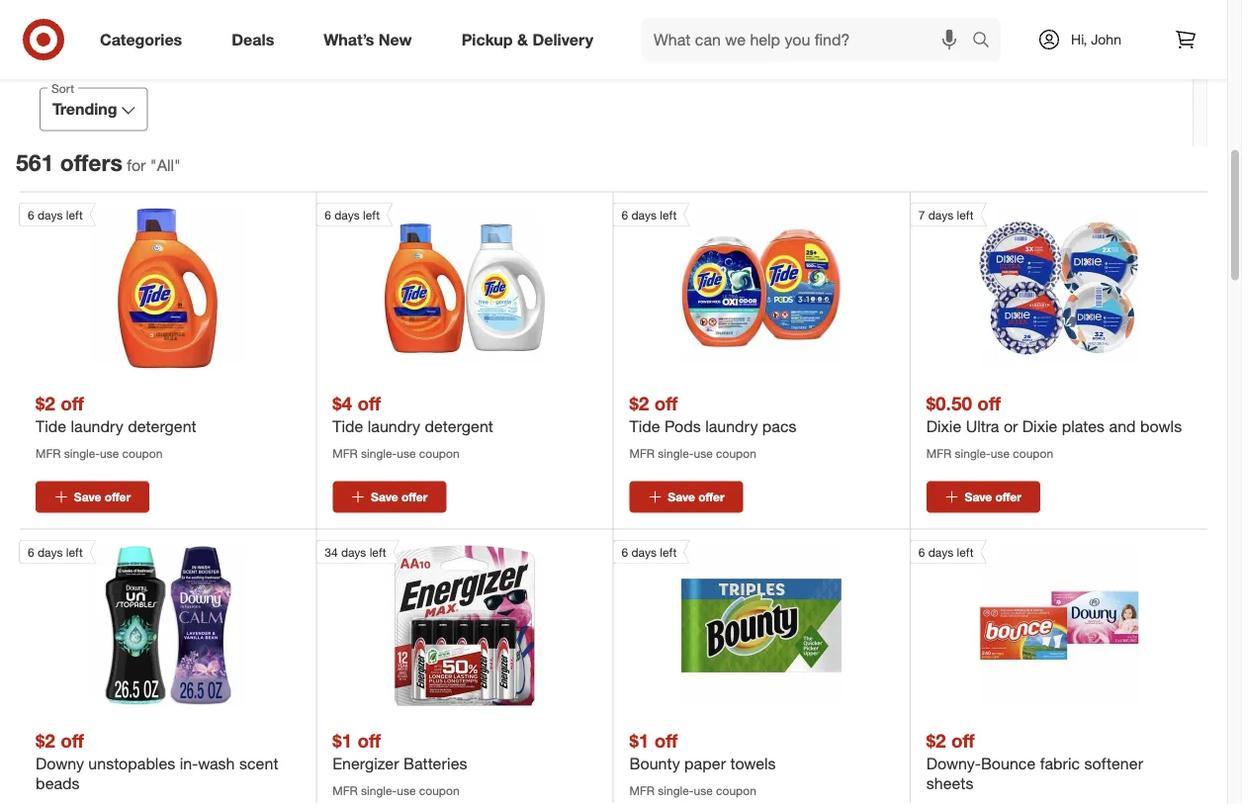 Task type: vqa. For each thing, say whether or not it's contained in the screenshot.
Drinking
no



Task type: locate. For each thing, give the bounding box(es) containing it.
dixie
[[927, 417, 962, 436], [1023, 417, 1058, 436]]

$2 inside $2 off downy-bounce fabric softener sheets
[[927, 730, 947, 752]]

$2 for $2 off tide pods laundry pacs mfr single-use coupon
[[630, 392, 649, 415]]

1 detergent from the left
[[128, 417, 197, 436]]

0 horizontal spatial detergent
[[128, 417, 197, 436]]

offer down or
[[996, 490, 1022, 505]]

save offer up 34 days left
[[371, 490, 428, 505]]

beads
[[36, 774, 80, 794]]

offer down '$2 off tide pods laundry pacs mfr single-use coupon'
[[699, 490, 725, 505]]

1 tide from the left
[[36, 417, 66, 436]]

off for $2 off tide laundry detergent mfr single-use coupon
[[60, 392, 84, 415]]

pickup & delivery
[[462, 30, 594, 49]]

pickup
[[462, 30, 513, 49]]

save offer for $2 off tide pods laundry pacs mfr single-use coupon
[[668, 490, 725, 505]]

hi,
[[1072, 31, 1088, 48]]

s
[[110, 149, 123, 177]]

detergent
[[128, 417, 197, 436], [425, 417, 494, 436]]

laundry for $2 off
[[71, 417, 123, 436]]

household
[[401, 0, 477, 20]]

save offer button for $2 off tide pods laundry pacs mfr single-use coupon
[[630, 481, 744, 513]]

$1 up energizer
[[333, 730, 352, 752]]

delivery
[[533, 30, 594, 49]]

dixie down $0.50
[[927, 417, 962, 436]]

& inside tech & entertainment
[[686, 0, 696, 20]]

1 horizontal spatial "
[[174, 156, 181, 175]]

detergent inside $2 off tide laundry detergent mfr single-use coupon
[[128, 417, 197, 436]]

2 detergent from the left
[[425, 417, 494, 436]]

save offer button up 34 days left
[[333, 481, 447, 513]]

4 save offer button from the left
[[927, 481, 1041, 513]]

pods
[[665, 417, 701, 436]]

laundry inside "$4 off tide laundry detergent mfr single-use coupon"
[[368, 417, 421, 436]]

offer
[[60, 149, 110, 177], [105, 490, 131, 505], [402, 490, 428, 505], [699, 490, 725, 505], [996, 490, 1022, 505]]

save offer button
[[36, 481, 149, 513], [333, 481, 447, 513], [630, 481, 744, 513], [927, 481, 1041, 513]]

laundry inside '$2 off tide pods laundry pacs mfr single-use coupon'
[[706, 417, 758, 436]]

$2 for $2 off downy-bounce fabric softener sheets
[[927, 730, 947, 752]]

6
[[28, 207, 34, 222], [325, 207, 331, 222], [622, 207, 629, 222], [28, 545, 34, 559], [622, 545, 629, 559], [919, 545, 926, 559]]

1 horizontal spatial $1
[[630, 730, 649, 752]]

days
[[38, 207, 63, 222], [335, 207, 360, 222], [632, 207, 657, 222], [929, 207, 954, 222], [38, 545, 63, 559], [341, 545, 366, 559], [632, 545, 657, 559], [929, 545, 954, 559]]

save offer down ultra
[[965, 490, 1022, 505]]

$1 inside the $1 off energizer batteries mfr single-use coupon
[[333, 730, 352, 752]]

off for $1 off energizer batteries mfr single-use coupon
[[358, 730, 381, 752]]

john
[[1092, 31, 1122, 48]]

2 horizontal spatial &
[[802, 0, 812, 20]]

0 horizontal spatial tide
[[36, 417, 66, 436]]

offer right 561
[[60, 149, 110, 177]]

mfr inside the $1 off energizer batteries mfr single-use coupon
[[333, 783, 358, 798]]

2 laundry from the left
[[368, 417, 421, 436]]

1 horizontal spatial dixie
[[1023, 417, 1058, 436]]

save down "pods"
[[668, 490, 695, 505]]

deals
[[232, 30, 274, 49]]

left
[[66, 207, 83, 222], [363, 207, 380, 222], [660, 207, 677, 222], [957, 207, 974, 222], [66, 545, 83, 559], [370, 545, 387, 559], [660, 545, 677, 559], [957, 545, 974, 559]]

what's new
[[324, 30, 412, 49]]

1 save offer from the left
[[74, 490, 131, 505]]

wash
[[198, 754, 235, 774]]

mfr
[[36, 446, 61, 460], [333, 446, 358, 460], [630, 446, 655, 460], [927, 446, 952, 460], [333, 783, 358, 798], [630, 783, 655, 798]]

1 horizontal spatial laundry
[[368, 417, 421, 436]]

$2 off tide pods laundry pacs mfr single-use coupon
[[630, 392, 797, 460]]

3 laundry from the left
[[706, 417, 758, 436]]

single-
[[64, 446, 100, 460], [361, 446, 397, 460], [658, 446, 694, 460], [955, 446, 991, 460], [361, 783, 397, 798], [658, 783, 694, 798]]

off inside $2 off downy unstopables in-wash scent beads
[[60, 730, 84, 752]]

$2 inside $2 off tide laundry detergent mfr single-use coupon
[[36, 392, 55, 415]]

& inside toys & sports
[[802, 0, 812, 20]]

1 laundry from the left
[[71, 417, 123, 436]]

off inside '$2 off tide pods laundry pacs mfr single-use coupon'
[[655, 392, 678, 415]]

$2
[[36, 392, 55, 415], [630, 392, 649, 415], [36, 730, 55, 752], [927, 730, 947, 752]]

4 save from the left
[[965, 490, 993, 505]]

0 horizontal spatial &
[[518, 30, 528, 49]]

34 days left button
[[316, 540, 545, 706]]

$2 off downy-bounce fabric softener sheets
[[927, 730, 1144, 794]]

$2 for $2 off downy unstopables in-wash scent beads
[[36, 730, 55, 752]]

& right "pickup"
[[518, 30, 528, 49]]

2 save offer button from the left
[[333, 481, 447, 513]]

supplies
[[408, 23, 470, 42]]

tide for $2 off tide pods laundry pacs mfr single-use coupon
[[630, 417, 661, 436]]

2 tide from the left
[[333, 417, 363, 436]]

sheets
[[927, 774, 974, 794]]

offer down "$4 off tide laundry detergent mfr single-use coupon"
[[402, 490, 428, 505]]

use inside the $1 off bounty paper towels mfr single-use coupon
[[694, 783, 713, 798]]

off inside $2 off tide laundry detergent mfr single-use coupon
[[60, 392, 84, 415]]

fabric
[[1041, 754, 1081, 774]]

tech & entertainment button
[[626, 0, 726, 44]]

$1 up bounty
[[630, 730, 649, 752]]

2 horizontal spatial tide
[[630, 417, 661, 436]]

off for $4 off tide laundry detergent mfr single-use coupon
[[358, 392, 381, 415]]

offer for $4 off tide laundry detergent mfr single-use coupon
[[402, 490, 428, 505]]

tide
[[36, 417, 66, 436], [333, 417, 363, 436], [630, 417, 661, 436]]

1 horizontal spatial detergent
[[425, 417, 494, 436]]

energizer
[[333, 754, 399, 774]]

toys
[[766, 0, 798, 20]]

tide inside "$4 off tide laundry detergent mfr single-use coupon"
[[333, 417, 363, 436]]

detergent for $2 off
[[128, 417, 197, 436]]

towels
[[731, 754, 776, 774]]

off inside "$4 off tide laundry detergent mfr single-use coupon"
[[358, 392, 381, 415]]

2 $1 from the left
[[630, 730, 649, 752]]

1 save from the left
[[74, 490, 101, 505]]

$1 inside the $1 off bounty paper towels mfr single-use coupon
[[630, 730, 649, 752]]

off inside the $1 off energizer batteries mfr single-use coupon
[[358, 730, 381, 752]]

"
[[150, 156, 157, 175], [174, 156, 181, 175]]

offer for $2 off tide pods laundry pacs mfr single-use coupon
[[699, 490, 725, 505]]

mfr inside '$2 off tide pods laundry pacs mfr single-use coupon'
[[630, 446, 655, 460]]

tide inside '$2 off tide pods laundry pacs mfr single-use coupon'
[[630, 417, 661, 436]]

save offer button down ultra
[[927, 481, 1041, 513]]

1 $1 from the left
[[333, 730, 352, 752]]

all
[[157, 156, 174, 175]]

$0.50 off dixie ultra or dixie plates and bowls mfr single-use coupon
[[927, 392, 1183, 460]]

& inside pickup & delivery link
[[518, 30, 528, 49]]

7 days left
[[919, 207, 974, 222]]

save up 34 days left
[[371, 490, 398, 505]]

$2 inside $2 off downy unstopables in-wash scent beads
[[36, 730, 55, 752]]

tide inside $2 off tide laundry detergent mfr single-use coupon
[[36, 417, 66, 436]]

3 tide from the left
[[630, 417, 661, 436]]

6 days left button
[[19, 202, 248, 368], [316, 202, 545, 368], [613, 202, 842, 368], [19, 540, 248, 706], [613, 540, 842, 706], [910, 540, 1140, 706]]

trending
[[52, 99, 117, 119]]

toys & sports
[[765, 0, 813, 42]]

off inside $2 off downy-bounce fabric softener sheets
[[952, 730, 975, 752]]

&
[[686, 0, 696, 20], [802, 0, 812, 20], [518, 30, 528, 49]]

single- inside $2 off tide laundry detergent mfr single-use coupon
[[64, 446, 100, 460]]

save offer for $0.50 off dixie ultra or dixie plates and bowls mfr single-use coupon
[[965, 490, 1022, 505]]

batteries
[[404, 754, 467, 774]]

off for $2 off tide pods laundry pacs mfr single-use coupon
[[655, 392, 678, 415]]

unstopables
[[88, 754, 175, 774]]

scent
[[239, 754, 278, 774]]

& right tech
[[686, 0, 696, 20]]

offer down $2 off tide laundry detergent mfr single-use coupon in the left of the page
[[105, 490, 131, 505]]

save offer button for $2 off tide laundry detergent mfr single-use coupon
[[36, 481, 149, 513]]

save offer button down "pods"
[[630, 481, 744, 513]]

2 save from the left
[[371, 490, 398, 505]]

save for $2 off tide laundry detergent mfr single-use coupon
[[74, 490, 101, 505]]

off for $2 off downy unstopables in-wash scent beads
[[60, 730, 84, 752]]

$1 for bounty paper towels
[[630, 730, 649, 752]]

3 save from the left
[[668, 490, 695, 505]]

tech
[[649, 0, 682, 20]]

for
[[127, 156, 146, 175]]

save offer
[[74, 490, 131, 505], [371, 490, 428, 505], [668, 490, 725, 505], [965, 490, 1022, 505]]

2 horizontal spatial laundry
[[706, 417, 758, 436]]

1 " from the left
[[150, 156, 157, 175]]

0 horizontal spatial $1
[[333, 730, 352, 752]]

$1
[[333, 730, 352, 752], [630, 730, 649, 752]]

2 save offer from the left
[[371, 490, 428, 505]]

save offer button for $0.50 off dixie ultra or dixie plates and bowls mfr single-use coupon
[[927, 481, 1041, 513]]

save
[[74, 490, 101, 505], [371, 490, 398, 505], [668, 490, 695, 505], [965, 490, 993, 505]]

3 save offer from the left
[[668, 490, 725, 505]]

off inside $0.50 off dixie ultra or dixie plates and bowls mfr single-use coupon
[[978, 392, 1001, 415]]

34
[[325, 545, 338, 559]]

& right toys
[[802, 0, 812, 20]]

1 horizontal spatial &
[[686, 0, 696, 20]]

3 save offer button from the left
[[630, 481, 744, 513]]

dixie right or
[[1023, 417, 1058, 436]]

$1 off bounty paper towels mfr single-use coupon
[[630, 730, 776, 798]]

0 horizontal spatial laundry
[[71, 417, 123, 436]]

save down ultra
[[965, 490, 993, 505]]

bounce
[[981, 754, 1036, 774]]

bowls
[[1141, 417, 1183, 436]]

off for $2 off downy-bounce fabric softener sheets
[[952, 730, 975, 752]]

6 days left
[[28, 207, 83, 222], [325, 207, 380, 222], [622, 207, 677, 222], [28, 545, 83, 559], [622, 545, 677, 559], [919, 545, 974, 559]]

save offer button down $2 off tide laundry detergent mfr single-use coupon in the left of the page
[[36, 481, 149, 513]]

4 save offer from the left
[[965, 490, 1022, 505]]

use
[[100, 446, 119, 460], [397, 446, 416, 460], [694, 446, 713, 460], [991, 446, 1010, 460], [397, 783, 416, 798], [694, 783, 713, 798]]

1 horizontal spatial tide
[[333, 417, 363, 436]]

detergent inside "$4 off tide laundry detergent mfr single-use coupon"
[[425, 417, 494, 436]]

$1 for energizer batteries
[[333, 730, 352, 752]]

save down $2 off tide laundry detergent mfr single-use coupon in the left of the page
[[74, 490, 101, 505]]

plates
[[1062, 417, 1105, 436]]

offer for $0.50 off dixie ultra or dixie plates and bowls mfr single-use coupon
[[996, 490, 1022, 505]]

0 horizontal spatial "
[[150, 156, 157, 175]]

What can we help you find? suggestions appear below search field
[[642, 18, 978, 61]]

off inside the $1 off bounty paper towels mfr single-use coupon
[[655, 730, 678, 752]]

coupon
[[122, 446, 163, 460], [419, 446, 460, 460], [716, 446, 757, 460], [1014, 446, 1054, 460], [419, 783, 460, 798], [716, 783, 757, 798]]

0 horizontal spatial dixie
[[927, 417, 962, 436]]

$4
[[333, 392, 352, 415]]

off
[[60, 392, 84, 415], [358, 392, 381, 415], [655, 392, 678, 415], [978, 392, 1001, 415], [60, 730, 84, 752], [358, 730, 381, 752], [655, 730, 678, 752], [952, 730, 975, 752]]

laundry
[[71, 417, 123, 436], [368, 417, 421, 436], [706, 417, 758, 436]]

laundry inside $2 off tide laundry detergent mfr single-use coupon
[[71, 417, 123, 436]]

$2 for $2 off tide laundry detergent mfr single-use coupon
[[36, 392, 55, 415]]

save offer down "pods"
[[668, 490, 725, 505]]

coupon inside the $1 off bounty paper towels mfr single-use coupon
[[716, 783, 757, 798]]

$2 inside '$2 off tide pods laundry pacs mfr single-use coupon'
[[630, 392, 649, 415]]

ultra
[[966, 417, 1000, 436]]

downy-
[[927, 754, 981, 774]]

1 save offer button from the left
[[36, 481, 149, 513]]

1 dixie from the left
[[927, 417, 962, 436]]

save offer down $2 off tide laundry detergent mfr single-use coupon in the left of the page
[[74, 490, 131, 505]]



Task type: describe. For each thing, give the bounding box(es) containing it.
2 " from the left
[[174, 156, 181, 175]]

tech & entertainment
[[626, 0, 726, 42]]

categories link
[[83, 18, 207, 61]]

trending button
[[40, 88, 148, 131]]

single- inside $0.50 off dixie ultra or dixie plates and bowls mfr single-use coupon
[[955, 446, 991, 460]]

coupon inside "$4 off tide laundry detergent mfr single-use coupon"
[[419, 446, 460, 460]]

downy
[[36, 754, 84, 774]]

and
[[1110, 417, 1136, 436]]

7 days left button
[[910, 202, 1140, 368]]

561
[[16, 149, 54, 177]]

search
[[964, 32, 1011, 51]]

paper
[[685, 754, 726, 774]]

save for $0.50 off dixie ultra or dixie plates and bowls mfr single-use coupon
[[965, 490, 993, 505]]

what's new link
[[307, 18, 437, 61]]

single- inside "$4 off tide laundry detergent mfr single-use coupon"
[[361, 446, 397, 460]]

household supplies button
[[392, 0, 485, 44]]

tide for $4 off tide laundry detergent mfr single-use coupon
[[333, 417, 363, 436]]

household supplies
[[401, 0, 477, 42]]

or
[[1004, 417, 1019, 436]]

softener
[[1085, 754, 1144, 774]]

entertainment
[[626, 23, 726, 42]]

$0.50
[[927, 392, 973, 415]]

save for $4 off tide laundry detergent mfr single-use coupon
[[371, 490, 398, 505]]

use inside $0.50 off dixie ultra or dixie plates and bowls mfr single-use coupon
[[991, 446, 1010, 460]]

laundry for $4 off
[[368, 417, 421, 436]]

mfr inside "$4 off tide laundry detergent mfr single-use coupon"
[[333, 446, 358, 460]]

offer for $2 off tide laundry detergent mfr single-use coupon
[[105, 490, 131, 505]]

save offer for $4 off tide laundry detergent mfr single-use coupon
[[371, 490, 428, 505]]

mfr inside the $1 off bounty paper towels mfr single-use coupon
[[630, 783, 655, 798]]

search button
[[964, 18, 1011, 65]]

use inside '$2 off tide pods laundry pacs mfr single-use coupon'
[[694, 446, 713, 460]]

bounty
[[630, 754, 680, 774]]

7
[[919, 207, 926, 222]]

pacs
[[763, 417, 797, 436]]

mfr inside $2 off tide laundry detergent mfr single-use coupon
[[36, 446, 61, 460]]

& for pickup
[[518, 30, 528, 49]]

hi, john
[[1072, 31, 1122, 48]]

coupon inside '$2 off tide pods laundry pacs mfr single-use coupon'
[[716, 446, 757, 460]]

what's
[[324, 30, 374, 49]]

$1 off energizer batteries mfr single-use coupon
[[333, 730, 467, 798]]

coupon inside $0.50 off dixie ultra or dixie plates and bowls mfr single-use coupon
[[1014, 446, 1054, 460]]

single- inside the $1 off bounty paper towels mfr single-use coupon
[[658, 783, 694, 798]]

561 offer s for " all "
[[16, 149, 181, 177]]

categories
[[100, 30, 182, 49]]

$2 off downy unstopables in-wash scent beads
[[36, 730, 278, 794]]

$2 off tide laundry detergent mfr single-use coupon
[[36, 392, 197, 460]]

pickup & delivery link
[[445, 18, 618, 61]]

in-
[[180, 754, 198, 774]]

& for toys
[[802, 0, 812, 20]]

deals link
[[215, 18, 299, 61]]

sports
[[765, 23, 813, 42]]

coupon inside the $1 off energizer batteries mfr single-use coupon
[[419, 783, 460, 798]]

use inside $2 off tide laundry detergent mfr single-use coupon
[[100, 446, 119, 460]]

use inside "$4 off tide laundry detergent mfr single-use coupon"
[[397, 446, 416, 460]]

new
[[379, 30, 412, 49]]

use inside the $1 off energizer batteries mfr single-use coupon
[[397, 783, 416, 798]]

save for $2 off tide pods laundry pacs mfr single-use coupon
[[668, 490, 695, 505]]

34 days left
[[325, 545, 387, 559]]

$4 off tide laundry detergent mfr single-use coupon
[[333, 392, 494, 460]]

2 dixie from the left
[[1023, 417, 1058, 436]]

single- inside the $1 off energizer batteries mfr single-use coupon
[[361, 783, 397, 798]]

detergent for $4 off
[[425, 417, 494, 436]]

mfr inside $0.50 off dixie ultra or dixie plates and bowls mfr single-use coupon
[[927, 446, 952, 460]]

single- inside '$2 off tide pods laundry pacs mfr single-use coupon'
[[658, 446, 694, 460]]

toys & sports button
[[743, 0, 836, 44]]

tide for $2 off tide laundry detergent mfr single-use coupon
[[36, 417, 66, 436]]

save offer button for $4 off tide laundry detergent mfr single-use coupon
[[333, 481, 447, 513]]

coupon inside $2 off tide laundry detergent mfr single-use coupon
[[122, 446, 163, 460]]

off for $0.50 off dixie ultra or dixie plates and bowls mfr single-use coupon
[[978, 392, 1001, 415]]

save offer for $2 off tide laundry detergent mfr single-use coupon
[[74, 490, 131, 505]]

off for $1 off bounty paper towels mfr single-use coupon
[[655, 730, 678, 752]]

& for tech
[[686, 0, 696, 20]]



